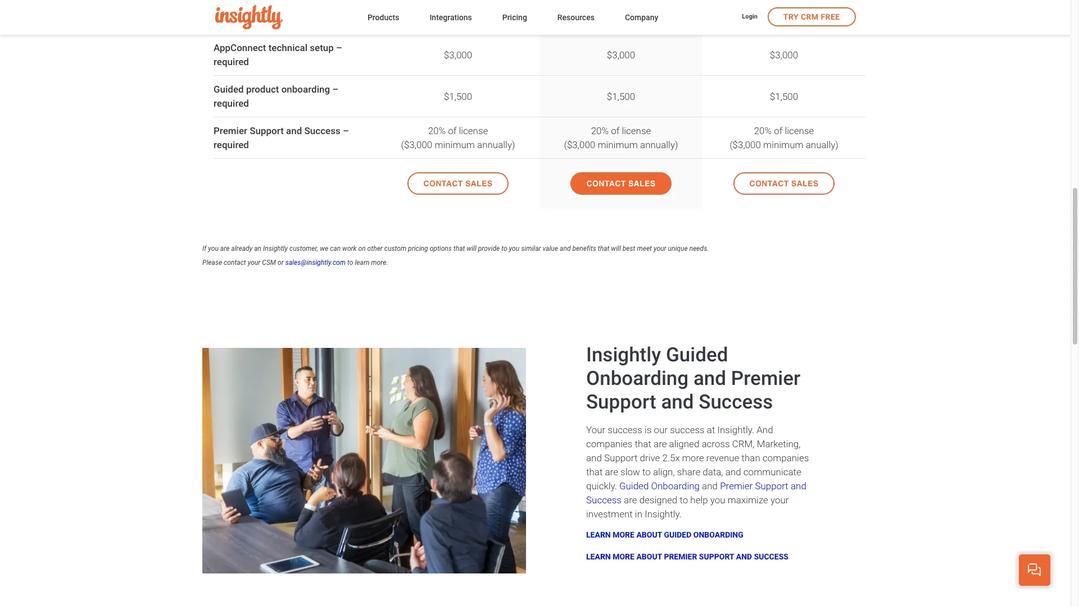 Task type: locate. For each thing, give the bounding box(es) containing it.
20% of license ($3,000 minimum annually)
[[401, 125, 515, 151], [564, 125, 678, 151]]

1 vertical spatial your
[[248, 259, 260, 267]]

0 horizontal spatial $3,000
[[444, 49, 472, 60]]

annually)
[[477, 139, 515, 151], [640, 139, 678, 151]]

2 horizontal spatial guided
[[666, 344, 728, 367]]

that right options
[[453, 245, 465, 253]]

2 of from the left
[[611, 125, 619, 137]]

more for learn more about premier support and success
[[613, 553, 634, 562]]

onboarding up is
[[586, 368, 689, 391]]

1 horizontal spatial sales
[[628, 179, 656, 188]]

and right value in the top right of the page
[[560, 245, 571, 253]]

success up at
[[699, 391, 773, 414]]

contact sales button for 3rd the contact sales link from left
[[733, 173, 835, 195]]

onboarding inside insightly guided onboarding and premier support and success
[[586, 368, 689, 391]]

1 will from the left
[[467, 245, 476, 253]]

you left similar
[[509, 245, 519, 253]]

1 horizontal spatial insightly
[[586, 344, 661, 367]]

2 horizontal spatial contact sales
[[749, 179, 819, 188]]

setup
[[310, 42, 334, 53]]

1 horizontal spatial contact
[[586, 179, 626, 188]]

0 horizontal spatial ($3,000
[[401, 139, 432, 151]]

1 learn from the top
[[586, 531, 611, 540]]

2 horizontal spatial $3,000
[[770, 49, 798, 60]]

2 horizontal spatial contact sales button
[[733, 173, 835, 195]]

your down an
[[248, 259, 260, 267]]

and down revenue
[[725, 467, 741, 478]]

products
[[367, 13, 399, 22]]

2 horizontal spatial $1,500
[[770, 91, 798, 102]]

products link
[[367, 10, 399, 26]]

premier up maximize
[[720, 481, 753, 492]]

1 vertical spatial guided
[[666, 344, 728, 367]]

0 horizontal spatial $1,500
[[444, 91, 472, 102]]

customer,
[[289, 245, 318, 253]]

2 contact sales from the left
[[586, 179, 656, 188]]

2 horizontal spatial ($3,000
[[730, 139, 761, 151]]

1 horizontal spatial your
[[654, 245, 666, 253]]

0 horizontal spatial success
[[304, 125, 340, 137]]

0 horizontal spatial will
[[467, 245, 476, 253]]

contact sales
[[423, 179, 493, 188], [586, 179, 656, 188], [749, 179, 819, 188]]

more inside learn more about guided onboarding link
[[613, 531, 634, 540]]

1 $1,500 from the left
[[444, 91, 472, 102]]

will
[[467, 245, 476, 253], [611, 245, 621, 253]]

2 horizontal spatial your
[[770, 495, 789, 506]]

learn
[[586, 531, 611, 540], [586, 553, 611, 562]]

license
[[459, 125, 488, 137], [622, 125, 651, 137], [785, 125, 814, 137]]

about down learn more about guided onboarding link
[[636, 553, 662, 562]]

1 contact from the left
[[423, 179, 463, 188]]

guided inside insightly guided onboarding and premier support and success
[[666, 344, 728, 367]]

1 horizontal spatial $1,500
[[607, 91, 635, 102]]

1 horizontal spatial annually)
[[640, 139, 678, 151]]

2 horizontal spatial 20%
[[754, 125, 772, 137]]

1 vertical spatial insightly
[[586, 344, 661, 367]]

required
[[214, 56, 249, 67], [214, 98, 249, 109], [214, 139, 249, 151]]

insightly inside insightly guided onboarding and premier support and success
[[586, 344, 661, 367]]

guided
[[214, 84, 244, 95], [666, 344, 728, 367], [619, 481, 649, 492]]

premier inside "premier support and success – required"
[[214, 125, 247, 137]]

on
[[358, 245, 366, 253]]

3 sales from the left
[[791, 179, 819, 188]]

2 horizontal spatial of
[[774, 125, 782, 137]]

2 contact from the left
[[586, 179, 626, 188]]

3 contact sales button from the left
[[733, 173, 835, 195]]

1 horizontal spatial will
[[611, 245, 621, 253]]

more for learn more about guided onboarding
[[613, 531, 634, 540]]

learn inside learn more about premier support and success link
[[586, 553, 611, 562]]

contact sales for 1st the contact sales link from the left
[[423, 179, 493, 188]]

1 horizontal spatial guided
[[619, 481, 649, 492]]

contact
[[423, 179, 463, 188], [586, 179, 626, 188], [749, 179, 789, 188]]

your down communicate
[[770, 495, 789, 506]]

2 horizontal spatial you
[[710, 495, 725, 506]]

you right help
[[710, 495, 725, 506]]

0 horizontal spatial sales
[[465, 179, 493, 188]]

onboarding
[[586, 368, 689, 391], [651, 481, 700, 492]]

2 vertical spatial required
[[214, 139, 249, 151]]

20%
[[428, 125, 446, 137], [591, 125, 609, 137], [754, 125, 772, 137]]

and up our
[[661, 391, 694, 414]]

1 vertical spatial –
[[332, 84, 338, 95]]

success down quickly.
[[586, 495, 622, 506]]

0 vertical spatial insightly
[[263, 245, 288, 253]]

designed
[[639, 495, 677, 506]]

learn inside learn more about guided onboarding link
[[586, 531, 611, 540]]

and down guided product onboarding – required
[[286, 125, 302, 137]]

guided for product
[[214, 84, 244, 95]]

0 horizontal spatial companies
[[586, 439, 632, 450]]

support up your at bottom
[[586, 391, 656, 414]]

1 20% of license ($3,000 minimum annually) from the left
[[401, 125, 515, 151]]

try crm free link
[[768, 7, 856, 26]]

0 vertical spatial more
[[613, 531, 634, 540]]

success left is
[[608, 425, 642, 436]]

0 vertical spatial onboarding
[[586, 368, 689, 391]]

2 learn from the top
[[586, 553, 611, 562]]

1 horizontal spatial of
[[611, 125, 619, 137]]

$3,000 down $29/user/mo
[[444, 49, 472, 60]]

success inside "premier support and success – required"
[[304, 125, 340, 137]]

0 vertical spatial success
[[304, 125, 340, 137]]

contact sales button for second the contact sales link from the right
[[570, 173, 672, 195]]

that up quickly.
[[586, 467, 603, 478]]

1 horizontal spatial contact sales
[[586, 179, 656, 188]]

support down guided product onboarding – required
[[250, 125, 284, 137]]

communicate
[[743, 467, 801, 478]]

1 vertical spatial required
[[214, 98, 249, 109]]

guided onboarding link
[[619, 481, 700, 492]]

more
[[682, 453, 704, 464]]

1 horizontal spatial minimum
[[598, 139, 638, 151]]

product
[[246, 84, 279, 95]]

and inside "premier support and success – required"
[[286, 125, 302, 137]]

about inside learn more about premier support and success link
[[636, 553, 662, 562]]

2 horizontal spatial license
[[785, 125, 814, 137]]

0 horizontal spatial 20% of license ($3,000 minimum annually)
[[401, 125, 515, 151]]

3 20% from the left
[[754, 125, 772, 137]]

$3,000 down $99/user/mo
[[770, 49, 798, 60]]

$3,000 down $49/user/mo
[[607, 49, 635, 60]]

contact sales for second the contact sales link from the right
[[586, 179, 656, 188]]

3 minimum from the left
[[763, 139, 803, 151]]

0 vertical spatial premier
[[214, 125, 247, 137]]

0 horizontal spatial of
[[448, 125, 457, 137]]

1 horizontal spatial contact sales button
[[570, 173, 672, 195]]

that down is
[[635, 439, 651, 450]]

insightly. inside are designed to help you maximize your investment in insightly.
[[645, 509, 682, 521]]

2 required from the top
[[214, 98, 249, 109]]

of inside 20% of license ($3,000 minimum anually)
[[774, 125, 782, 137]]

success up "aligned"
[[670, 425, 705, 436]]

support up slow
[[604, 453, 638, 464]]

2 $1,500 from the left
[[607, 91, 635, 102]]

and down communicate
[[791, 481, 806, 492]]

success for premier support and success
[[586, 495, 622, 506]]

guided inside guided product onboarding – required
[[214, 84, 244, 95]]

will left provide
[[467, 245, 476, 253]]

1 horizontal spatial 20% of license ($3,000 minimum annually)
[[564, 125, 678, 151]]

2 ($3,000 from the left
[[564, 139, 595, 151]]

0 horizontal spatial guided
[[214, 84, 244, 95]]

3 $3,000 from the left
[[770, 49, 798, 60]]

2 more from the top
[[613, 553, 634, 562]]

learn for learn more about guided onboarding
[[586, 531, 611, 540]]

meet
[[637, 245, 652, 253]]

companies down marketing,
[[763, 453, 809, 464]]

2 contact sales button from the left
[[570, 173, 672, 195]]

options
[[430, 245, 452, 253]]

provide
[[478, 245, 500, 253]]

about for premier
[[636, 553, 662, 562]]

contact for 3rd the contact sales link from left
[[749, 179, 789, 188]]

premier down product
[[214, 125, 247, 137]]

support inside insightly guided onboarding and premier support and success
[[586, 391, 656, 414]]

success
[[608, 425, 642, 436], [670, 425, 705, 436]]

crm
[[801, 12, 819, 21]]

1 vertical spatial about
[[636, 553, 662, 562]]

and up at
[[693, 368, 726, 391]]

in
[[635, 509, 642, 521]]

about for guided
[[636, 531, 662, 540]]

0 horizontal spatial contact sales link
[[407, 173, 509, 195]]

and
[[736, 553, 752, 562]]

2.5x
[[662, 453, 680, 464]]

learn for learn more about premier support and success
[[586, 553, 611, 562]]

1 about from the top
[[636, 531, 662, 540]]

2 sales from the left
[[628, 179, 656, 188]]

1 license from the left
[[459, 125, 488, 137]]

you
[[208, 245, 219, 253], [509, 245, 519, 253], [710, 495, 725, 506]]

about inside learn more about guided onboarding link
[[636, 531, 662, 540]]

are
[[220, 245, 229, 253], [654, 439, 667, 450], [605, 467, 618, 478], [624, 495, 637, 506]]

more
[[613, 531, 634, 540], [613, 553, 634, 562]]

companies down your at bottom
[[586, 439, 632, 450]]

$99/user/mo
[[756, 15, 812, 26]]

2 about from the top
[[636, 553, 662, 562]]

2 vertical spatial guided
[[619, 481, 649, 492]]

1 vertical spatial learn
[[586, 553, 611, 562]]

2 horizontal spatial contact
[[749, 179, 789, 188]]

about down the in
[[636, 531, 662, 540]]

will left best
[[611, 245, 621, 253]]

0 vertical spatial learn
[[586, 531, 611, 540]]

1 horizontal spatial license
[[622, 125, 651, 137]]

onboarding down align, at the right bottom
[[651, 481, 700, 492]]

1 vertical spatial insightly.
[[645, 509, 682, 521]]

you right if
[[208, 245, 219, 253]]

1 contact sales from the left
[[423, 179, 493, 188]]

are down our
[[654, 439, 667, 450]]

3 contact from the left
[[749, 179, 789, 188]]

appconnect technical setup – required
[[214, 42, 342, 67]]

pricing
[[408, 245, 428, 253]]

– inside appconnect technical setup – required
[[336, 42, 342, 53]]

or
[[278, 259, 284, 267]]

3 required from the top
[[214, 139, 249, 151]]

1 required from the top
[[214, 56, 249, 67]]

and
[[757, 425, 773, 436]]

support down communicate
[[755, 481, 788, 492]]

$1,500
[[444, 91, 472, 102], [607, 91, 635, 102], [770, 91, 798, 102]]

2 vertical spatial –
[[343, 125, 349, 137]]

1 vertical spatial premier
[[731, 368, 800, 391]]

1 vertical spatial more
[[613, 553, 634, 562]]

2 vertical spatial premier
[[720, 481, 753, 492]]

contact sales link
[[407, 173, 509, 195], [570, 173, 672, 195], [733, 173, 835, 195]]

your
[[654, 245, 666, 253], [248, 259, 260, 267], [770, 495, 789, 506]]

2 $3,000 from the left
[[607, 49, 635, 60]]

1 success from the left
[[608, 425, 642, 436]]

0 horizontal spatial contact
[[423, 179, 463, 188]]

insightly
[[263, 245, 288, 253], [586, 344, 661, 367]]

1 more from the top
[[613, 531, 634, 540]]

premier inside premier support and success
[[720, 481, 753, 492]]

insightly. down designed
[[645, 509, 682, 521]]

2 annually) from the left
[[640, 139, 678, 151]]

– for guided product onboarding – required
[[332, 84, 338, 95]]

insightly. up crm,
[[717, 425, 754, 436]]

are up the in
[[624, 495, 637, 506]]

0 vertical spatial required
[[214, 56, 249, 67]]

0 horizontal spatial minimum
[[435, 139, 475, 151]]

0 vertical spatial your
[[654, 245, 666, 253]]

1 sales from the left
[[465, 179, 493, 188]]

success down onboarding
[[304, 125, 340, 137]]

2022 11 01 image
[[202, 349, 526, 574]]

minimum
[[435, 139, 475, 151], [598, 139, 638, 151], [763, 139, 803, 151]]

success inside premier support and success
[[586, 495, 622, 506]]

required inside appconnect technical setup – required
[[214, 56, 249, 67]]

2 horizontal spatial contact sales link
[[733, 173, 835, 195]]

1 horizontal spatial success
[[670, 425, 705, 436]]

0 vertical spatial companies
[[586, 439, 632, 450]]

0 vertical spatial guided
[[214, 84, 244, 95]]

integrations link
[[430, 10, 472, 26]]

and
[[286, 125, 302, 137], [560, 245, 571, 253], [693, 368, 726, 391], [661, 391, 694, 414], [586, 453, 602, 464], [725, 467, 741, 478], [702, 481, 718, 492], [791, 481, 806, 492]]

your success is our success at insightly. and companies that are aligned across crm, marketing, and support drive 2.5x more revenue than companies that are slow to align, share data, and communicate quickly.
[[586, 425, 809, 492]]

to inside are designed to help you maximize your investment in insightly.
[[680, 495, 688, 506]]

0 horizontal spatial success
[[608, 425, 642, 436]]

1 vertical spatial success
[[699, 391, 773, 414]]

1 horizontal spatial $3,000
[[607, 49, 635, 60]]

0 horizontal spatial contact sales
[[423, 179, 493, 188]]

3 of from the left
[[774, 125, 782, 137]]

premier for premier support and success
[[720, 481, 753, 492]]

premier up 'and'
[[731, 368, 800, 391]]

guided product onboarding – required
[[214, 84, 338, 109]]

required inside guided product onboarding – required
[[214, 98, 249, 109]]

– inside guided product onboarding – required
[[332, 84, 338, 95]]

onboarding
[[281, 84, 330, 95]]

2 20% of license ($3,000 minimum annually) from the left
[[564, 125, 678, 151]]

more inside learn more about premier support and success link
[[613, 553, 634, 562]]

1 horizontal spatial ($3,000
[[564, 139, 595, 151]]

slow
[[620, 467, 640, 478]]

to left help
[[680, 495, 688, 506]]

our
[[654, 425, 668, 436]]

1 horizontal spatial success
[[586, 495, 622, 506]]

0 horizontal spatial insightly.
[[645, 509, 682, 521]]

3 ($3,000 from the left
[[730, 139, 761, 151]]

2 vertical spatial success
[[586, 495, 622, 506]]

1 horizontal spatial 20%
[[591, 125, 609, 137]]

0 horizontal spatial license
[[459, 125, 488, 137]]

1 contact sales button from the left
[[407, 173, 509, 195]]

0 horizontal spatial annually)
[[477, 139, 515, 151]]

your
[[586, 425, 605, 436]]

2 horizontal spatial sales
[[791, 179, 819, 188]]

marketing,
[[757, 439, 801, 450]]

to down drive
[[642, 467, 651, 478]]

required for guided
[[214, 98, 249, 109]]

csm
[[262, 259, 276, 267]]

0 horizontal spatial your
[[248, 259, 260, 267]]

0 vertical spatial insightly.
[[717, 425, 754, 436]]

1 vertical spatial companies
[[763, 453, 809, 464]]

minimum inside 20% of license ($3,000 minimum anually)
[[763, 139, 803, 151]]

0 vertical spatial about
[[636, 531, 662, 540]]

2 contact sales link from the left
[[570, 173, 672, 195]]

3 license from the left
[[785, 125, 814, 137]]

insightly. inside your success is our success at insightly. and companies that are aligned across crm, marketing, and support drive 2.5x more revenue than companies that are slow to align, share data, and communicate quickly.
[[717, 425, 754, 436]]

your right meet
[[654, 245, 666, 253]]

2 horizontal spatial minimum
[[763, 139, 803, 151]]

0 horizontal spatial contact sales button
[[407, 173, 509, 195]]

benefits
[[572, 245, 596, 253]]

an
[[254, 245, 261, 253]]

similar
[[521, 245, 541, 253]]

2 vertical spatial your
[[770, 495, 789, 506]]

3 contact sales from the left
[[749, 179, 819, 188]]

1 horizontal spatial companies
[[763, 453, 809, 464]]

0 horizontal spatial you
[[208, 245, 219, 253]]

insightly.
[[717, 425, 754, 436], [645, 509, 682, 521]]

1 horizontal spatial contact sales link
[[570, 173, 672, 195]]

2 horizontal spatial success
[[699, 391, 773, 414]]

0 horizontal spatial 20%
[[428, 125, 446, 137]]

companies
[[586, 439, 632, 450], [763, 453, 809, 464]]

1 horizontal spatial insightly.
[[717, 425, 754, 436]]

and down data,
[[702, 481, 718, 492]]

0 vertical spatial –
[[336, 42, 342, 53]]



Task type: describe. For each thing, give the bounding box(es) containing it.
resources
[[557, 13, 595, 22]]

revenue
[[706, 453, 739, 464]]

pricing
[[502, 13, 527, 22]]

support inside "premier support and success – required"
[[250, 125, 284, 137]]

company link
[[625, 10, 658, 26]]

required for appconnect
[[214, 56, 249, 67]]

other
[[367, 245, 383, 253]]

20% of license ($3,000 minimum anually)
[[730, 125, 838, 151]]

can
[[330, 245, 341, 253]]

additional service agents
[[214, 15, 323, 26]]

please contact your csm or sales@insightly.com to learn more.
[[202, 259, 388, 267]]

premier support and success – required
[[214, 125, 349, 151]]

that right benefits
[[598, 245, 609, 253]]

investment
[[586, 509, 633, 521]]

guided onboarding and
[[619, 481, 720, 492]]

integrations
[[430, 13, 472, 22]]

1 of from the left
[[448, 125, 457, 137]]

service
[[259, 15, 291, 26]]

needs.
[[689, 245, 709, 253]]

maximize
[[728, 495, 768, 506]]

premier inside insightly guided onboarding and premier support and success
[[731, 368, 800, 391]]

sales@insightly.com
[[285, 259, 346, 267]]

login link
[[742, 13, 757, 22]]

1 ($3,000 from the left
[[401, 139, 432, 151]]

contact for 1st the contact sales link from the left
[[423, 179, 463, 188]]

drive
[[640, 453, 660, 464]]

$29/user/mo
[[430, 15, 486, 26]]

0 horizontal spatial insightly
[[263, 245, 288, 253]]

sales for 3rd the contact sales link from left
[[791, 179, 819, 188]]

company
[[625, 13, 658, 22]]

insightly logo image
[[215, 5, 282, 30]]

2 minimum from the left
[[598, 139, 638, 151]]

1 horizontal spatial you
[[509, 245, 519, 253]]

contact sales button for 1st the contact sales link from the left
[[407, 173, 509, 195]]

insightly logo link
[[215, 5, 349, 30]]

are up quickly.
[[605, 467, 618, 478]]

across
[[702, 439, 730, 450]]

1 vertical spatial onboarding
[[651, 481, 700, 492]]

learn more about premier support and success link
[[586, 551, 788, 566]]

2 success from the left
[[670, 425, 705, 436]]

success for premier support and success – required
[[304, 125, 340, 137]]

premier for premier support and success – required
[[214, 125, 247, 137]]

support inside premier support and success
[[755, 481, 788, 492]]

technical
[[268, 42, 307, 53]]

onboarding
[[693, 531, 743, 540]]

1 annually) from the left
[[477, 139, 515, 151]]

are designed to help you maximize your investment in insightly.
[[586, 495, 789, 521]]

try crm free
[[783, 12, 840, 21]]

3 $1,500 from the left
[[770, 91, 798, 102]]

if
[[202, 245, 206, 253]]

we
[[320, 245, 328, 253]]

guided for onboarding
[[619, 481, 649, 492]]

if you are already an insightly customer, we can work on other custom pricing options that will provide to you similar value and benefits that will best meet your unique needs.
[[202, 245, 709, 253]]

premier support and success link
[[586, 481, 806, 506]]

pricing link
[[502, 10, 527, 26]]

unique
[[668, 245, 688, 253]]

custom
[[384, 245, 406, 253]]

guided
[[664, 531, 691, 540]]

already
[[231, 245, 252, 253]]

learn more about premier support and success
[[586, 553, 788, 562]]

to inside your success is our success at insightly. and companies that are aligned across crm, marketing, and support drive 2.5x more revenue than companies that are slow to align, share data, and communicate quickly.
[[642, 467, 651, 478]]

share
[[677, 467, 700, 478]]

data,
[[703, 467, 723, 478]]

premier
[[664, 553, 697, 562]]

1 contact sales link from the left
[[407, 173, 509, 195]]

your inside are designed to help you maximize your investment in insightly.
[[770, 495, 789, 506]]

learn more about guided onboarding
[[586, 531, 743, 540]]

quickly.
[[586, 481, 617, 492]]

you inside are designed to help you maximize your investment in insightly.
[[710, 495, 725, 506]]

are left already at left top
[[220, 245, 229, 253]]

crm,
[[732, 439, 755, 450]]

2 20% from the left
[[591, 125, 609, 137]]

best
[[623, 245, 635, 253]]

($3,000 inside 20% of license ($3,000 minimum anually)
[[730, 139, 761, 151]]

2 will from the left
[[611, 245, 621, 253]]

login
[[742, 13, 757, 20]]

at
[[707, 425, 715, 436]]

required inside "premier support and success – required"
[[214, 139, 249, 151]]

to left learn at the left top of page
[[347, 259, 353, 267]]

– for appconnect technical setup – required
[[336, 42, 342, 53]]

support inside your success is our success at insightly. and companies that are aligned across crm, marketing, and support drive 2.5x more revenue than companies that are slow to align, share data, and communicate quickly.
[[604, 453, 638, 464]]

free
[[821, 12, 840, 21]]

appconnect
[[214, 42, 266, 53]]

3 contact sales link from the left
[[733, 173, 835, 195]]

sales for 1st the contact sales link from the left
[[465, 179, 493, 188]]

learn more about guided onboarding link
[[586, 529, 743, 544]]

1 20% from the left
[[428, 125, 446, 137]]

align,
[[653, 467, 675, 478]]

try
[[783, 12, 799, 21]]

anually)
[[806, 139, 838, 151]]

success inside insightly guided onboarding and premier support and success
[[699, 391, 773, 414]]

contact
[[224, 259, 246, 267]]

license inside 20% of license ($3,000 minimum anually)
[[785, 125, 814, 137]]

– inside "premier support and success – required"
[[343, 125, 349, 137]]

learn
[[355, 259, 369, 267]]

premier support and success
[[586, 481, 806, 506]]

are inside are designed to help you maximize your investment in insightly.
[[624, 495, 637, 506]]

try crm free button
[[768, 7, 856, 26]]

1 minimum from the left
[[435, 139, 475, 151]]

2 license from the left
[[622, 125, 651, 137]]

and down your at bottom
[[586, 453, 602, 464]]

additional
[[214, 15, 257, 26]]

please
[[202, 259, 222, 267]]

$49/user/mo
[[593, 15, 649, 26]]

than
[[742, 453, 760, 464]]

sales@insightly.com link
[[285, 259, 346, 267]]

is
[[645, 425, 652, 436]]

aligned
[[669, 439, 699, 450]]

contact sales for 3rd the contact sales link from left
[[749, 179, 819, 188]]

to right provide
[[501, 245, 507, 253]]

1 $3,000 from the left
[[444, 49, 472, 60]]

value
[[543, 245, 558, 253]]

agents
[[294, 15, 323, 26]]

contact for second the contact sales link from the right
[[586, 179, 626, 188]]

and inside premier support and success
[[791, 481, 806, 492]]

20% inside 20% of license ($3,000 minimum anually)
[[754, 125, 772, 137]]

insightly guided onboarding and premier support and success
[[586, 344, 800, 414]]

more.
[[371, 259, 388, 267]]

help
[[690, 495, 708, 506]]

resources link
[[557, 10, 595, 26]]

sales for second the contact sales link from the right
[[628, 179, 656, 188]]



Task type: vqa. For each thing, say whether or not it's contained in the screenshot.


